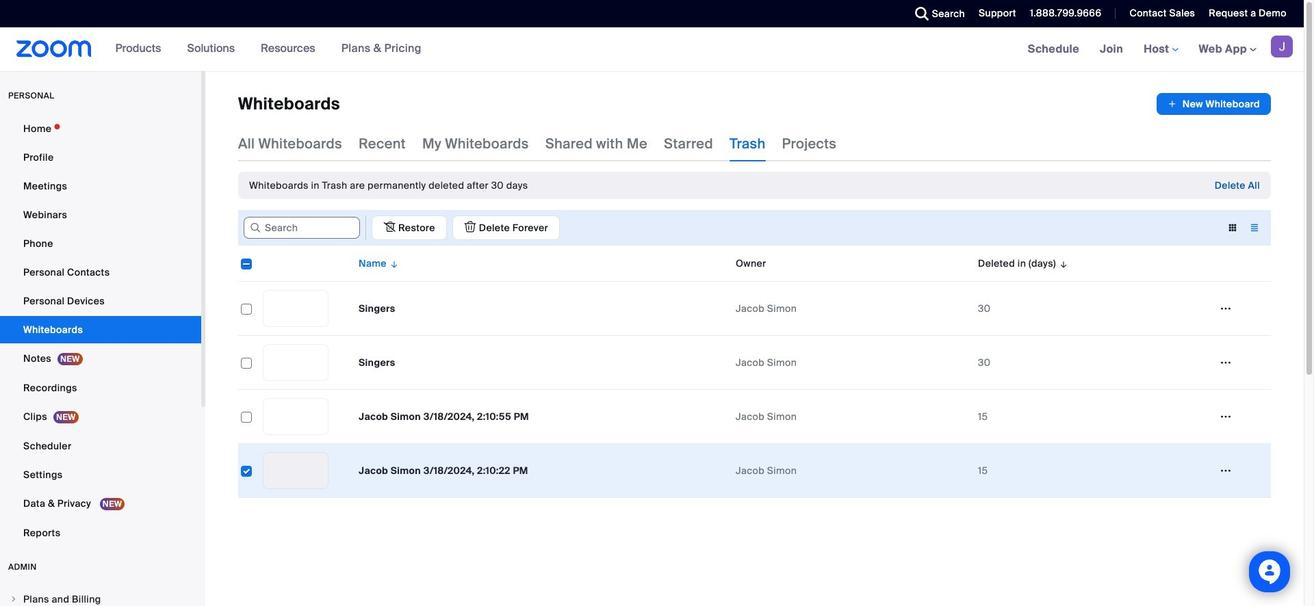 Task type: vqa. For each thing, say whether or not it's contained in the screenshot.
More options for Singers 'IMAGE' to the bottom
yes



Task type: describe. For each thing, give the bounding box(es) containing it.
add image
[[1167, 97, 1177, 111]]

0 vertical spatial application
[[1157, 93, 1271, 115]]

thumbnail of jacob simon 3/18/2024, 2:10:22 pm image
[[263, 453, 328, 489]]

jacob simon 3/18/2024, 2:10:22 pm, modified at mar 18, 2024 by jacob simon, view only, link image
[[263, 452, 329, 489]]

thumbnail of jacob simon 3/18/2024, 2:10:55 pm image
[[263, 399, 328, 435]]

meetings navigation
[[1017, 27, 1304, 72]]

2 arrow down image from the left
[[1056, 255, 1069, 272]]

profile picture image
[[1271, 36, 1293, 57]]

2 vertical spatial application
[[238, 246, 1281, 509]]

personal menu menu
[[0, 115, 201, 548]]

singers element for second thumbnail of singers from the top of the page
[[359, 357, 395, 369]]

more options for jacob simon 3/18/2024, 2:10:22 pm image
[[1215, 465, 1237, 477]]

grid mode, not selected image
[[1222, 222, 1244, 234]]

2 thumbnail of singers image from the top
[[263, 345, 328, 381]]

jacob simon 3/18/2024, 2:10:55 pm element
[[359, 411, 529, 423]]

tabs of all whiteboard page tab list
[[238, 126, 836, 162]]

1 arrow down image from the left
[[387, 255, 399, 272]]



Task type: locate. For each thing, give the bounding box(es) containing it.
banner
[[0, 27, 1304, 72]]

0 vertical spatial thumbnail of singers image
[[263, 291, 328, 326]]

application
[[1157, 93, 1271, 115], [365, 216, 565, 240], [238, 246, 1281, 509]]

1 singers element from the top
[[359, 303, 395, 315]]

right image
[[10, 595, 18, 604]]

menu item
[[0, 587, 201, 606]]

product information navigation
[[105, 27, 432, 71]]

2 more options for singers image from the top
[[1215, 357, 1237, 369]]

0 vertical spatial more options for singers image
[[1215, 303, 1237, 315]]

more options for singers image
[[1215, 303, 1237, 315], [1215, 357, 1237, 369]]

1 vertical spatial application
[[365, 216, 565, 240]]

1 vertical spatial thumbnail of singers image
[[263, 345, 328, 381]]

0 horizontal spatial arrow down image
[[387, 255, 399, 272]]

singers element
[[359, 303, 395, 315], [359, 357, 395, 369]]

more options for jacob simon 3/18/2024, 2:10:55 pm image
[[1215, 411, 1237, 423]]

more options for singers image for 1st thumbnail of singers from the top singers element
[[1215, 303, 1237, 315]]

1 thumbnail of singers image from the top
[[263, 291, 328, 326]]

zoom logo image
[[16, 40, 91, 57]]

list mode, selected image
[[1244, 222, 1265, 234]]

singers element for 1st thumbnail of singers from the top
[[359, 303, 395, 315]]

arrow down image
[[387, 255, 399, 272], [1056, 255, 1069, 272]]

more options for singers image for singers element associated with second thumbnail of singers from the top of the page
[[1215, 357, 1237, 369]]

1 vertical spatial more options for singers image
[[1215, 357, 1237, 369]]

1 more options for singers image from the top
[[1215, 303, 1237, 315]]

1 vertical spatial singers element
[[359, 357, 395, 369]]

thumbnail of singers image
[[263, 291, 328, 326], [263, 345, 328, 381]]

Search text field
[[244, 217, 360, 239]]

0 vertical spatial singers element
[[359, 303, 395, 315]]

alert
[[249, 179, 528, 192]]

1 horizontal spatial arrow down image
[[1056, 255, 1069, 272]]

jacob simon 3/18/2024, 2:10:22 pm element
[[359, 465, 528, 477]]

2 singers element from the top
[[359, 357, 395, 369]]



